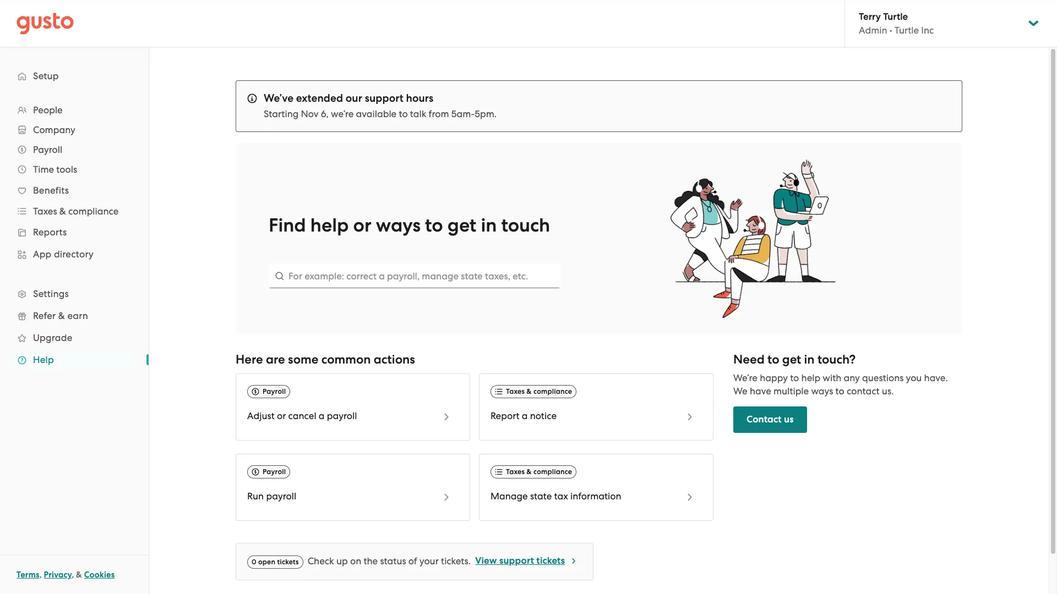 Task type: vqa. For each thing, say whether or not it's contained in the screenshot.
The Audit.
no



Task type: locate. For each thing, give the bounding box(es) containing it.
payroll button
[[11, 140, 138, 160]]

compliance for manage
[[534, 468, 572, 476]]

5am
[[451, 108, 471, 120]]

reports
[[33, 227, 67, 238]]

we've extended our support hours
[[264, 92, 434, 105]]

to inside we've extended our support hours alert
[[399, 108, 408, 120]]

payroll right cancel
[[327, 411, 357, 422]]

ways down with
[[811, 386, 833, 397]]

home image
[[17, 12, 74, 34]]

touch
[[501, 214, 550, 237]]

have
[[750, 386, 772, 397]]

payroll up run payroll
[[263, 468, 286, 476]]

1 vertical spatial ways
[[811, 386, 833, 397]]

view
[[475, 556, 497, 567]]

payroll right run
[[266, 491, 296, 502]]

compliance up the 'notice'
[[534, 388, 572, 396]]

1 vertical spatial taxes & compliance
[[506, 388, 572, 396]]

payroll
[[33, 144, 62, 155], [263, 388, 286, 396], [263, 468, 286, 476]]

0 vertical spatial compliance
[[68, 206, 119, 217]]

gusto navigation element
[[0, 47, 149, 389]]

a right cancel
[[319, 411, 325, 422]]

0 vertical spatial in
[[481, 214, 497, 237]]

get
[[448, 214, 477, 237], [782, 353, 801, 367]]

1 horizontal spatial or
[[353, 214, 372, 237]]

compliance inside dropdown button
[[68, 206, 119, 217]]

1 vertical spatial taxes
[[506, 388, 525, 396]]

are
[[266, 353, 285, 367]]

view support tickets
[[475, 556, 565, 567]]

list containing people
[[0, 100, 149, 371]]

company button
[[11, 120, 138, 140]]

time
[[33, 164, 54, 175]]

1 horizontal spatial a
[[522, 411, 528, 422]]

tickets.
[[441, 556, 471, 567]]

taxes inside dropdown button
[[33, 206, 57, 217]]

0 horizontal spatial support
[[365, 92, 404, 105]]

For example: correct a payroll, manage state taxes, etc. field
[[269, 264, 561, 289]]

0 vertical spatial ways
[[376, 214, 421, 237]]

support up starting nov 6, we're available to talk from 5am - 5pm .
[[365, 92, 404, 105]]

1 vertical spatial help
[[802, 373, 821, 384]]

we
[[734, 386, 748, 397]]

1 horizontal spatial ,
[[72, 571, 74, 580]]

0 open tickets
[[252, 558, 299, 567]]

with
[[823, 373, 842, 384]]

tickets
[[537, 556, 565, 567], [277, 558, 299, 567]]

, left privacy on the bottom of page
[[39, 571, 42, 580]]

1 vertical spatial support
[[499, 556, 534, 567]]

in left touch
[[481, 214, 497, 237]]

1 horizontal spatial in
[[804, 353, 815, 367]]

support inside we've extended our support hours alert
[[365, 92, 404, 105]]

turtle
[[883, 11, 908, 23], [895, 25, 919, 36]]

taxes & compliance up state on the bottom
[[506, 468, 572, 476]]

taxes & compliance up reports link
[[33, 206, 119, 217]]

payroll for adjust
[[263, 388, 286, 396]]

1 vertical spatial get
[[782, 353, 801, 367]]

a left the 'notice'
[[522, 411, 528, 422]]

& left cookies "button" at the left bottom of page
[[76, 571, 82, 580]]

taxes & compliance for report
[[506, 388, 572, 396]]

some
[[288, 353, 319, 367]]

privacy link
[[44, 571, 72, 580]]

taxes
[[33, 206, 57, 217], [506, 388, 525, 396], [506, 468, 525, 476]]

help right find
[[311, 214, 349, 237]]

adjust
[[247, 411, 275, 422]]

taxes up manage
[[506, 468, 525, 476]]

2 vertical spatial compliance
[[534, 468, 572, 476]]

ways up for example: correct a payroll, manage state taxes, etc. field on the top of page
[[376, 214, 421, 237]]

we're
[[734, 373, 758, 384]]

we've extended our support hours alert
[[236, 80, 963, 132]]

0
[[252, 558, 256, 567]]

benefits
[[33, 185, 69, 196]]

2 vertical spatial payroll
[[263, 468, 286, 476]]

manage state tax information
[[491, 491, 622, 502]]

or
[[353, 214, 372, 237], [277, 411, 286, 422]]

0 vertical spatial payroll
[[327, 411, 357, 422]]

1 horizontal spatial tickets
[[537, 556, 565, 567]]

support right view
[[499, 556, 534, 567]]

view support tickets link
[[475, 555, 578, 569]]

& down benefits link
[[59, 206, 66, 217]]

1 vertical spatial payroll
[[263, 388, 286, 396]]

taxes & compliance button
[[11, 202, 138, 221]]

0 vertical spatial taxes
[[33, 206, 57, 217]]

taxes up report a notice
[[506, 388, 525, 396]]

,
[[39, 571, 42, 580], [72, 571, 74, 580]]

2 vertical spatial taxes
[[506, 468, 525, 476]]

&
[[59, 206, 66, 217], [58, 311, 65, 322], [527, 388, 532, 396], [527, 468, 532, 476], [76, 571, 82, 580]]

taxes & compliance
[[33, 206, 119, 217], [506, 388, 572, 396], [506, 468, 572, 476]]

0 vertical spatial support
[[365, 92, 404, 105]]

find help or ways to get in touch
[[269, 214, 550, 237]]

help left with
[[802, 373, 821, 384]]

compliance up manage state tax information
[[534, 468, 572, 476]]

0 horizontal spatial tickets
[[277, 558, 299, 567]]

ways
[[376, 214, 421, 237], [811, 386, 833, 397]]

0 horizontal spatial a
[[319, 411, 325, 422]]

5pm
[[475, 108, 494, 120]]

0 vertical spatial or
[[353, 214, 372, 237]]

turtle right the •
[[895, 25, 919, 36]]

1 horizontal spatial ways
[[811, 386, 833, 397]]

from
[[429, 108, 449, 120]]

settings
[[33, 289, 69, 300]]

payroll up adjust at the left bottom of the page
[[263, 388, 286, 396]]

0 vertical spatial payroll
[[33, 144, 62, 155]]

taxes for manage
[[506, 468, 525, 476]]

in left touch?
[[804, 353, 815, 367]]

us.
[[882, 386, 894, 397]]

contact us button
[[734, 407, 807, 434]]

questions
[[862, 373, 904, 384]]

payroll
[[327, 411, 357, 422], [266, 491, 296, 502]]

1 a from the left
[[319, 411, 325, 422]]

to up multiple
[[790, 373, 799, 384]]

upgrade
[[33, 333, 72, 344]]

notice
[[530, 411, 557, 422]]

.
[[494, 108, 497, 120]]

a
[[319, 411, 325, 422], [522, 411, 528, 422]]

check up on the status of your tickets.
[[308, 556, 471, 567]]

1 horizontal spatial get
[[782, 353, 801, 367]]

0 horizontal spatial payroll
[[266, 491, 296, 502]]

0 horizontal spatial help
[[311, 214, 349, 237]]

0 vertical spatial help
[[311, 214, 349, 237]]

to
[[399, 108, 408, 120], [425, 214, 443, 237], [768, 353, 780, 367], [790, 373, 799, 384], [836, 386, 845, 397]]

, left cookies "button" at the left bottom of page
[[72, 571, 74, 580]]

directory
[[54, 249, 94, 260]]

compliance up reports link
[[68, 206, 119, 217]]

to left talk on the top of page
[[399, 108, 408, 120]]

1 horizontal spatial support
[[499, 556, 534, 567]]

taxes up reports
[[33, 206, 57, 217]]

in
[[481, 214, 497, 237], [804, 353, 815, 367]]

us
[[784, 414, 794, 426]]

happy
[[760, 373, 788, 384]]

0 vertical spatial get
[[448, 214, 477, 237]]

& inside dropdown button
[[59, 206, 66, 217]]

1 vertical spatial compliance
[[534, 388, 572, 396]]

2 vertical spatial taxes & compliance
[[506, 468, 572, 476]]

1 vertical spatial in
[[804, 353, 815, 367]]

help
[[33, 355, 54, 366]]

1 horizontal spatial payroll
[[327, 411, 357, 422]]

compliance for report
[[534, 388, 572, 396]]

0 horizontal spatial or
[[277, 411, 286, 422]]

0 vertical spatial taxes & compliance
[[33, 206, 119, 217]]

payroll up time
[[33, 144, 62, 155]]

list
[[0, 100, 149, 371]]

0 horizontal spatial ,
[[39, 571, 42, 580]]

taxes & compliance up the 'notice'
[[506, 388, 572, 396]]

0 horizontal spatial ways
[[376, 214, 421, 237]]

taxes & compliance for manage
[[506, 468, 572, 476]]

0 horizontal spatial get
[[448, 214, 477, 237]]

run payroll
[[247, 491, 296, 502]]

support inside view support tickets link
[[499, 556, 534, 567]]

time tools button
[[11, 160, 138, 180]]

2 a from the left
[[522, 411, 528, 422]]

2 , from the left
[[72, 571, 74, 580]]

1 horizontal spatial help
[[802, 373, 821, 384]]

multiple
[[774, 386, 809, 397]]

benefits link
[[11, 181, 138, 200]]

turtle up the •
[[883, 11, 908, 23]]



Task type: describe. For each thing, give the bounding box(es) containing it.
any
[[844, 373, 860, 384]]

terms link
[[17, 571, 39, 580]]

privacy
[[44, 571, 72, 580]]

touch?
[[818, 353, 856, 367]]

cancel
[[288, 411, 316, 422]]

reports link
[[11, 222, 138, 242]]

refer
[[33, 311, 56, 322]]

app directory
[[33, 249, 94, 260]]

setup link
[[11, 66, 138, 86]]

to up for example: correct a payroll, manage state taxes, etc. field on the top of page
[[425, 214, 443, 237]]

here
[[236, 353, 263, 367]]

to down with
[[836, 386, 845, 397]]

available
[[356, 108, 397, 120]]

ways inside need to get in touch? we're happy to help with any questions you have. we have multiple ways to contact us.
[[811, 386, 833, 397]]

state
[[530, 491, 552, 502]]

app directory link
[[11, 245, 138, 264]]

starting nov 6, we're available to talk from 5am - 5pm .
[[264, 108, 497, 120]]

report
[[491, 411, 520, 422]]

inc
[[922, 25, 934, 36]]

earn
[[67, 311, 88, 322]]

company
[[33, 124, 75, 135]]

we've
[[264, 92, 294, 105]]

1 , from the left
[[39, 571, 42, 580]]

common
[[321, 353, 371, 367]]

our
[[346, 92, 362, 105]]

cookies button
[[84, 569, 115, 582]]

up
[[336, 556, 348, 567]]

run
[[247, 491, 264, 502]]

we're
[[331, 108, 354, 120]]

contact
[[747, 414, 782, 426]]

& up report a notice
[[527, 388, 532, 396]]

0 horizontal spatial in
[[481, 214, 497, 237]]

your
[[420, 556, 439, 567]]

contact
[[847, 386, 880, 397]]

terry turtle admin • turtle inc
[[859, 11, 934, 36]]

1 vertical spatial or
[[277, 411, 286, 422]]

need to get in touch? we're happy to help with any questions you have. we have multiple ways to contact us.
[[734, 353, 948, 397]]

upgrade link
[[11, 328, 138, 348]]

in inside need to get in touch? we're happy to help with any questions you have. we have multiple ways to contact us.
[[804, 353, 815, 367]]

cookies
[[84, 571, 115, 580]]

check
[[308, 556, 334, 567]]

tickets for view support tickets
[[537, 556, 565, 567]]

1 vertical spatial turtle
[[895, 25, 919, 36]]

tickets for 0 open tickets
[[277, 558, 299, 567]]

-
[[471, 108, 475, 120]]

taxes for report
[[506, 388, 525, 396]]

payroll inside dropdown button
[[33, 144, 62, 155]]

you
[[906, 373, 922, 384]]

nov
[[301, 108, 319, 120]]

people button
[[11, 100, 138, 120]]

& left earn
[[58, 311, 65, 322]]

help link
[[11, 350, 138, 370]]

status
[[380, 556, 406, 567]]

extended
[[296, 92, 343, 105]]

setup
[[33, 70, 59, 82]]

here are some common actions
[[236, 353, 415, 367]]

settings link
[[11, 284, 138, 304]]

adjust or cancel a payroll
[[247, 411, 357, 422]]

information
[[571, 491, 622, 502]]

& up state on the bottom
[[527, 468, 532, 476]]

1 vertical spatial payroll
[[266, 491, 296, 502]]

tax
[[554, 491, 568, 502]]

payroll for run
[[263, 468, 286, 476]]

terry
[[859, 11, 881, 23]]

talk
[[410, 108, 426, 120]]

actions
[[374, 353, 415, 367]]

help inside need to get in touch? we're happy to help with any questions you have. we have multiple ways to contact us.
[[802, 373, 821, 384]]

of
[[409, 556, 417, 567]]

to up happy
[[768, 353, 780, 367]]

hours
[[406, 92, 434, 105]]

manage
[[491, 491, 528, 502]]

people
[[33, 105, 63, 116]]

find
[[269, 214, 306, 237]]

on
[[350, 556, 361, 567]]

get inside need to get in touch? we're happy to help with any questions you have. we have multiple ways to contact us.
[[782, 353, 801, 367]]

terms , privacy , & cookies
[[17, 571, 115, 580]]

open
[[258, 558, 276, 567]]

•
[[890, 25, 893, 36]]

starting
[[264, 108, 299, 120]]

refer & earn link
[[11, 306, 138, 326]]

have.
[[924, 373, 948, 384]]

app
[[33, 249, 52, 260]]

contact us
[[747, 414, 794, 426]]

time tools
[[33, 164, 77, 175]]

taxes & compliance inside dropdown button
[[33, 206, 119, 217]]

refer & earn
[[33, 311, 88, 322]]

0 vertical spatial turtle
[[883, 11, 908, 23]]

terms
[[17, 571, 39, 580]]

tools
[[56, 164, 77, 175]]

report a notice
[[491, 411, 557, 422]]

need
[[734, 353, 765, 367]]



